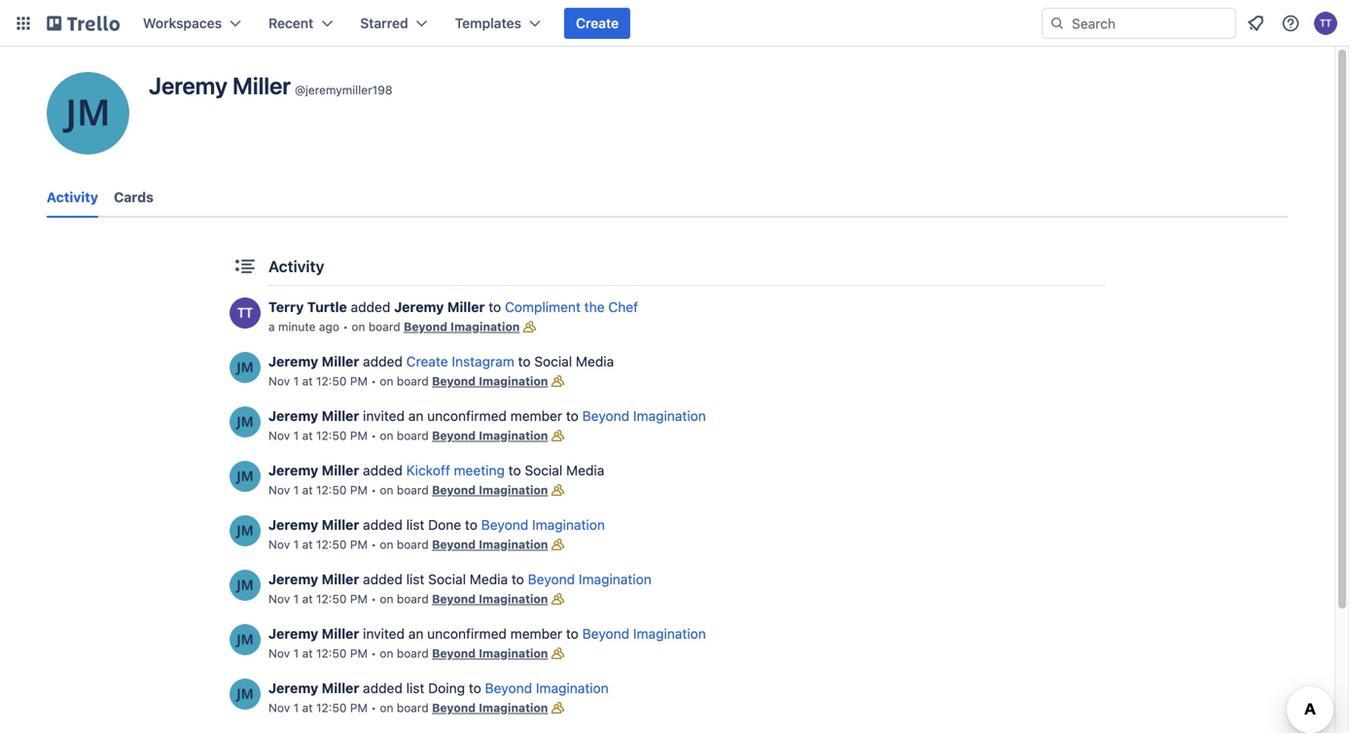 Task type: vqa. For each thing, say whether or not it's contained in the screenshot.
Terry Turtle (terryturtle) image
yes



Task type: describe. For each thing, give the bounding box(es) containing it.
4 at from the top
[[302, 538, 313, 552]]

• right ago
[[343, 320, 348, 334]]

• up jeremy miller added list doing to beyond imagination
[[371, 647, 376, 661]]

doing
[[428, 680, 465, 696]]

6 pm from the top
[[350, 647, 368, 661]]

3 nov 1 at 12:50 pm • on board beyond imagination from the top
[[268, 483, 548, 497]]

2 1 from the top
[[293, 429, 299, 443]]

done
[[428, 517, 461, 533]]

board down jeremy miller added list social media to beyond imagination
[[397, 592, 429, 606]]

social for meeting
[[525, 463, 563, 479]]

2 invited from the top
[[363, 626, 405, 642]]

1 1 from the top
[[293, 375, 299, 388]]

media for jeremy miller added kickoff meeting to social media
[[566, 463, 604, 479]]

@jeremymiller198
[[295, 83, 393, 97]]

turtle
[[307, 299, 347, 315]]

starred button
[[349, 8, 439, 39]]

board up jeremy miller added list doing to beyond imagination
[[397, 647, 429, 661]]

3 12:50 from the top
[[316, 483, 347, 497]]

open information menu image
[[1281, 14, 1301, 33]]

instagram
[[452, 354, 514, 370]]

on down the jeremy miller added list done to beyond imagination
[[380, 538, 393, 552]]

5 nov 1 at 12:50 pm • on board beyond imagination from the top
[[268, 592, 548, 606]]

ago
[[319, 320, 339, 334]]

• down the jeremy miller added kickoff meeting to social media
[[371, 483, 376, 497]]

7 at from the top
[[302, 701, 313, 715]]

board down "jeremy miller added create instagram to social media" at the left of the page
[[397, 375, 429, 388]]

all members of the workspace can see and edit this board. image for to
[[520, 317, 539, 337]]

5 at from the top
[[302, 592, 313, 606]]

added for done
[[363, 517, 403, 533]]

2 nov from the top
[[268, 429, 290, 443]]

6 1 from the top
[[293, 647, 299, 661]]

all members of the workspace can see and edit this board. image for member
[[548, 426, 568, 446]]

2 12:50 from the top
[[316, 429, 347, 443]]

board down the jeremy miller added list done to beyond imagination
[[397, 538, 429, 552]]

0 vertical spatial activity
[[47, 189, 98, 205]]

board down jeremy miller added list doing to beyond imagination
[[397, 701, 429, 715]]

1 an from the top
[[408, 408, 424, 424]]

Search field
[[1065, 9, 1235, 38]]

jeremy miller (jeremymiller198) image for added list doing to
[[230, 679, 261, 710]]

recent
[[269, 15, 314, 31]]

jeremy miller (jeremymiller198) image for added list social media to
[[230, 570, 261, 601]]

• down a minute ago • on board beyond imagination
[[371, 375, 376, 388]]

create instagram link
[[406, 354, 514, 370]]

terry turtle added jeremy miller to compliment the chef
[[268, 299, 638, 315]]

1 all members of the workspace can see and edit this board. image from the top
[[548, 372, 568, 391]]

back to home image
[[47, 8, 120, 39]]

list for done
[[406, 517, 425, 533]]

activity link
[[47, 180, 98, 218]]

1 12:50 from the top
[[316, 375, 347, 388]]

on up jeremy miller added list doing to beyond imagination
[[380, 647, 393, 661]]

• down the jeremy miller added list done to beyond imagination
[[371, 538, 376, 552]]

jeremy miller (jeremymiller198) image for added
[[230, 516, 261, 547]]

1 unconfirmed from the top
[[427, 408, 507, 424]]

added for social
[[363, 571, 403, 588]]

terry
[[268, 299, 304, 315]]

3 1 from the top
[[293, 483, 299, 497]]

• up the jeremy miller added kickoff meeting to social media
[[371, 429, 376, 443]]

7 1 from the top
[[293, 701, 299, 715]]

• down jeremy miller added list doing to beyond imagination
[[371, 701, 376, 715]]

jeremy miller @jeremymiller198
[[149, 72, 393, 99]]

a
[[268, 320, 275, 334]]

7 nov from the top
[[268, 701, 290, 715]]

list for doing
[[406, 680, 425, 696]]

nov 1 at 12:50 pm link for jeremy miller added kickoff meeting to social media
[[268, 483, 368, 497]]

all members of the workspace can see and edit this board. image for media
[[548, 589, 568, 609]]

5 12:50 from the top
[[316, 592, 347, 606]]

2 nov 1 at 12:50 pm • on board beyond imagination from the top
[[268, 429, 548, 443]]

• down jeremy miller added list social media to beyond imagination
[[371, 592, 376, 606]]

all members of the workspace can see and edit this board. image for jeremy miller invited an unconfirmed member to beyond imagination
[[548, 644, 568, 663]]

2 vertical spatial social
[[428, 571, 466, 588]]

6 12:50 from the top
[[316, 647, 347, 661]]

meeting
[[454, 463, 505, 479]]

1 pm from the top
[[350, 375, 368, 388]]

compliment the chef link
[[505, 299, 638, 315]]

terry turtle (terryturtle) image
[[230, 298, 261, 329]]

workspaces button
[[131, 8, 253, 39]]

3 nov from the top
[[268, 483, 290, 497]]

all members of the workspace can see and edit this board. image for to
[[548, 698, 568, 718]]

2 at from the top
[[302, 429, 313, 443]]

added for doing
[[363, 680, 403, 696]]



Task type: locate. For each thing, give the bounding box(es) containing it.
1 jeremy miller (jeremymiller198) image from the top
[[230, 407, 261, 438]]

all members of the workspace can see and edit this board. image
[[548, 372, 568, 391], [548, 426, 568, 446], [548, 481, 568, 500], [548, 589, 568, 609], [548, 698, 568, 718]]

chef
[[608, 299, 638, 315]]

1
[[293, 375, 299, 388], [293, 429, 299, 443], [293, 483, 299, 497], [293, 538, 299, 552], [293, 592, 299, 606], [293, 647, 299, 661], [293, 701, 299, 715]]

jeremy miller added list done to beyond imagination
[[268, 517, 605, 533]]

list down the jeremy miller added list done to beyond imagination
[[406, 571, 425, 588]]

1 vertical spatial an
[[408, 626, 424, 642]]

2 an from the top
[[408, 626, 424, 642]]

pm
[[350, 375, 368, 388], [350, 429, 368, 443], [350, 483, 368, 497], [350, 538, 368, 552], [350, 592, 368, 606], [350, 647, 368, 661], [350, 701, 368, 715]]

3 jeremy miller (jeremymiller198) image from the top
[[230, 516, 261, 547]]

1 horizontal spatial activity
[[268, 257, 324, 276]]

2 vertical spatial media
[[470, 571, 508, 588]]

minute
[[278, 320, 316, 334]]

2 nov 1 at 12:50 pm link from the top
[[268, 483, 368, 497]]

0 notifications image
[[1244, 12, 1268, 35]]

invited
[[363, 408, 405, 424], [363, 626, 405, 642]]

0 vertical spatial member
[[510, 408, 562, 424]]

jeremy miller invited an unconfirmed member to beyond imagination down instagram
[[268, 408, 706, 424]]

0 vertical spatial social
[[534, 354, 572, 370]]

1 jeremy miller invited an unconfirmed member to beyond imagination from the top
[[268, 408, 706, 424]]

list left done
[[406, 517, 425, 533]]

social down compliment
[[534, 354, 572, 370]]

3 at from the top
[[302, 483, 313, 497]]

added left doing
[[363, 680, 403, 696]]

nov 1 at 12:50 pm • on board beyond imagination down kickoff
[[268, 483, 548, 497]]

jeremy miller (jeremymiller198) image for invited
[[230, 407, 261, 438]]

an up jeremy miller added list doing to beyond imagination
[[408, 626, 424, 642]]

activity left cards
[[47, 189, 98, 205]]

kickoff meeting link
[[406, 463, 505, 479]]

0 vertical spatial nov 1 at 12:50 pm link
[[268, 375, 368, 388]]

1 nov 1 at 12:50 pm link from the top
[[268, 375, 368, 388]]

0 vertical spatial jeremy miller invited an unconfirmed member to beyond imagination
[[268, 408, 706, 424]]

an up kickoff
[[408, 408, 424, 424]]

cards link
[[114, 180, 154, 215]]

7 12:50 from the top
[[316, 701, 347, 715]]

3 pm from the top
[[350, 483, 368, 497]]

member down instagram
[[510, 408, 562, 424]]

create inside create button
[[576, 15, 619, 31]]

2 unconfirmed from the top
[[427, 626, 507, 642]]

added for instagram
[[363, 354, 403, 370]]

3 all members of the workspace can see and edit this board. image from the top
[[548, 481, 568, 500]]

kickoff
[[406, 463, 450, 479]]

1 invited from the top
[[363, 408, 405, 424]]

7 nov 1 at 12:50 pm • on board beyond imagination from the top
[[268, 701, 548, 715]]

imagination
[[451, 320, 520, 334], [479, 375, 548, 388], [633, 408, 706, 424], [479, 429, 548, 443], [479, 483, 548, 497], [532, 517, 605, 533], [479, 538, 548, 552], [579, 571, 652, 588], [479, 592, 548, 606], [633, 626, 706, 642], [479, 647, 548, 661], [536, 680, 609, 696], [479, 701, 548, 715]]

2 jeremy miller (jeremymiller198) image from the top
[[230, 461, 261, 492]]

unconfirmed down create instagram link
[[427, 408, 507, 424]]

jeremy miller (jeremymiller198) image
[[230, 407, 261, 438], [230, 461, 261, 492], [230, 516, 261, 547]]

terry turtle (terryturtle) image
[[1314, 12, 1338, 35]]

1 vertical spatial all members of the workspace can see and edit this board. image
[[548, 535, 568, 554]]

0 vertical spatial jeremy miller (jeremymiller198) image
[[230, 407, 261, 438]]

jeremy miller (jeremymiller198) image for invited an unconfirmed member to
[[230, 625, 261, 656]]

1 member from the top
[[510, 408, 562, 424]]

list left doing
[[406, 680, 425, 696]]

member down jeremy miller added list social media to beyond imagination
[[510, 626, 562, 642]]

5 nov from the top
[[268, 592, 290, 606]]

2 pm from the top
[[350, 429, 368, 443]]

beyond
[[404, 320, 448, 334], [432, 375, 476, 388], [582, 408, 630, 424], [432, 429, 476, 443], [432, 483, 476, 497], [481, 517, 528, 533], [432, 538, 476, 552], [528, 571, 575, 588], [432, 592, 476, 606], [582, 626, 630, 642], [432, 647, 476, 661], [485, 680, 532, 696], [432, 701, 476, 715]]

0 vertical spatial all members of the workspace can see and edit this board. image
[[520, 317, 539, 337]]

nov 1 at 12:50 pm • on board beyond imagination up kickoff
[[268, 429, 548, 443]]

added down a minute ago • on board beyond imagination
[[363, 354, 403, 370]]

1 jeremy miller (jeremymiller198) image from the top
[[230, 352, 261, 383]]

5 all members of the workspace can see and edit this board. image from the top
[[548, 698, 568, 718]]

jeremy miller invited an unconfirmed member to beyond imagination
[[268, 408, 706, 424], [268, 626, 706, 642]]

board up kickoff
[[397, 429, 429, 443]]

primary element
[[0, 0, 1349, 47]]

0 vertical spatial media
[[576, 354, 614, 370]]

0 horizontal spatial create
[[406, 354, 448, 370]]

the
[[584, 299, 605, 315]]

member
[[510, 408, 562, 424], [510, 626, 562, 642]]

0 vertical spatial create
[[576, 15, 619, 31]]

jeremy miller invited an unconfirmed member to beyond imagination down jeremy miller added list social media to beyond imagination
[[268, 626, 706, 642]]

5 1 from the top
[[293, 592, 299, 606]]

workspaces
[[143, 15, 222, 31]]

social
[[534, 354, 572, 370], [525, 463, 563, 479], [428, 571, 466, 588]]

4 all members of the workspace can see and edit this board. image from the top
[[548, 589, 568, 609]]

0 vertical spatial invited
[[363, 408, 405, 424]]

activity up terry
[[268, 257, 324, 276]]

search image
[[1050, 16, 1065, 31]]

5 pm from the top
[[350, 592, 368, 606]]

all members of the workspace can see and edit this board. image for jeremy miller added list done to beyond imagination
[[548, 535, 568, 554]]

6 at from the top
[[302, 647, 313, 661]]

1 vertical spatial create
[[406, 354, 448, 370]]

starred
[[360, 15, 408, 31]]

invited up the jeremy miller added kickoff meeting to social media
[[363, 408, 405, 424]]

1 vertical spatial jeremy miller invited an unconfirmed member to beyond imagination
[[268, 626, 706, 642]]

social down done
[[428, 571, 466, 588]]

an
[[408, 408, 424, 424], [408, 626, 424, 642]]

jeremy miller added kickoff meeting to social media
[[268, 463, 604, 479]]

3 list from the top
[[406, 680, 425, 696]]

1 vertical spatial activity
[[268, 257, 324, 276]]

0 horizontal spatial activity
[[47, 189, 98, 205]]

invited up jeremy miller added list doing to beyond imagination
[[363, 626, 405, 642]]

list for social
[[406, 571, 425, 588]]

create button
[[564, 8, 631, 39]]

jeremy miller (jeremymiller198) image
[[230, 352, 261, 383], [230, 570, 261, 601], [230, 625, 261, 656], [230, 679, 261, 710]]

2 jeremy miller invited an unconfirmed member to beyond imagination from the top
[[268, 626, 706, 642]]

added for meeting
[[363, 463, 403, 479]]

a minute ago • on board beyond imagination
[[268, 320, 520, 334]]

4 nov from the top
[[268, 538, 290, 552]]

added
[[351, 299, 390, 315], [363, 354, 403, 370], [363, 463, 403, 479], [363, 517, 403, 533], [363, 571, 403, 588], [363, 680, 403, 696]]

media for jeremy miller added create instagram to social media
[[576, 354, 614, 370]]

2 vertical spatial all members of the workspace can see and edit this board. image
[[548, 644, 568, 663]]

7 pm from the top
[[350, 701, 368, 715]]

added for miller
[[351, 299, 390, 315]]

miller
[[233, 72, 291, 99], [447, 299, 485, 315], [322, 354, 359, 370], [322, 408, 359, 424], [322, 463, 359, 479], [322, 517, 359, 533], [322, 571, 359, 588], [322, 626, 359, 642], [322, 680, 359, 696]]

4 nov 1 at 12:50 pm • on board beyond imagination from the top
[[268, 538, 548, 552]]

added up a minute ago • on board beyond imagination
[[351, 299, 390, 315]]

4 jeremy miller (jeremymiller198) image from the top
[[230, 679, 261, 710]]

1 vertical spatial unconfirmed
[[427, 626, 507, 642]]

templates
[[455, 15, 521, 31]]

on down jeremy miller added list doing to beyond imagination
[[380, 701, 393, 715]]

1 at from the top
[[302, 375, 313, 388]]

on up the jeremy miller added kickoff meeting to social media
[[380, 429, 393, 443]]

beyond imagination link
[[404, 320, 520, 334], [432, 375, 548, 388], [582, 408, 706, 424], [432, 429, 548, 443], [432, 483, 548, 497], [481, 517, 605, 533], [432, 538, 548, 552], [528, 571, 652, 588], [432, 592, 548, 606], [582, 626, 706, 642], [432, 647, 548, 661], [485, 680, 609, 696], [432, 701, 548, 715]]

0 vertical spatial an
[[408, 408, 424, 424]]

4 1 from the top
[[293, 538, 299, 552]]

on right ago
[[351, 320, 365, 334]]

on down the jeremy miller added kickoff meeting to social media
[[380, 483, 393, 497]]

at
[[302, 375, 313, 388], [302, 429, 313, 443], [302, 483, 313, 497], [302, 538, 313, 552], [302, 592, 313, 606], [302, 647, 313, 661], [302, 701, 313, 715]]

1 list from the top
[[406, 517, 425, 533]]

1 vertical spatial invited
[[363, 626, 405, 642]]

recent button
[[257, 8, 345, 39]]

nov 1 at 12:50 pm • on board beyond imagination down "jeremy miller added create instagram to social media" at the left of the page
[[268, 375, 548, 388]]

3 jeremy miller (jeremymiller198) image from the top
[[230, 625, 261, 656]]

cards
[[114, 189, 154, 205]]

1 vertical spatial member
[[510, 626, 562, 642]]

media
[[576, 354, 614, 370], [566, 463, 604, 479], [470, 571, 508, 588]]

social right the meeting
[[525, 463, 563, 479]]

1 vertical spatial media
[[566, 463, 604, 479]]

all members of the workspace can see and edit this board. image
[[520, 317, 539, 337], [548, 535, 568, 554], [548, 644, 568, 663]]

added down the jeremy miller added list done to beyond imagination
[[363, 571, 403, 588]]

2 member from the top
[[510, 626, 562, 642]]

2 jeremy miller (jeremymiller198) image from the top
[[230, 570, 261, 601]]

nov 1 at 12:50 pm link for jeremy miller added create instagram to social media
[[268, 375, 368, 388]]

templates button
[[443, 8, 553, 39]]

activity
[[47, 189, 98, 205], [268, 257, 324, 276]]

unconfirmed
[[427, 408, 507, 424], [427, 626, 507, 642]]

jeremy miller added create instagram to social media
[[268, 354, 614, 370]]

compliment
[[505, 299, 581, 315]]

board right ago
[[368, 320, 400, 334]]

list
[[406, 517, 425, 533], [406, 571, 425, 588], [406, 680, 425, 696]]

4 12:50 from the top
[[316, 538, 347, 552]]

6 nov 1 at 12:50 pm • on board beyond imagination from the top
[[268, 647, 548, 661]]

2 list from the top
[[406, 571, 425, 588]]

0 vertical spatial list
[[406, 517, 425, 533]]

jeremy miller (jeremymiller198) image for added
[[230, 352, 261, 383]]

create
[[576, 15, 619, 31], [406, 354, 448, 370]]

nov 1 at 12:50 pm • on board beyond imagination down jeremy miller added list doing to beyond imagination
[[268, 701, 548, 715]]

nov 1 at 12:50 pm link
[[268, 375, 368, 388], [268, 483, 368, 497]]

jeremy
[[149, 72, 228, 99], [394, 299, 444, 315], [268, 354, 318, 370], [268, 408, 318, 424], [268, 463, 318, 479], [268, 517, 318, 533], [268, 571, 318, 588], [268, 626, 318, 642], [268, 680, 318, 696]]

4 pm from the top
[[350, 538, 368, 552]]

jeremy miller added list social media to beyond imagination
[[268, 571, 652, 588]]

1 vertical spatial social
[[525, 463, 563, 479]]

social for instagram
[[534, 354, 572, 370]]

2 vertical spatial list
[[406, 680, 425, 696]]

on
[[351, 320, 365, 334], [380, 375, 393, 388], [380, 429, 393, 443], [380, 483, 393, 497], [380, 538, 393, 552], [380, 592, 393, 606], [380, 647, 393, 661], [380, 701, 393, 715]]

jeremy miller added list doing to beyond imagination
[[268, 680, 609, 696]]

•
[[343, 320, 348, 334], [371, 375, 376, 388], [371, 429, 376, 443], [371, 483, 376, 497], [371, 538, 376, 552], [371, 592, 376, 606], [371, 647, 376, 661], [371, 701, 376, 715]]

unconfirmed down jeremy miller added list social media to beyond imagination
[[427, 626, 507, 642]]

board
[[368, 320, 400, 334], [397, 375, 429, 388], [397, 429, 429, 443], [397, 483, 429, 497], [397, 538, 429, 552], [397, 592, 429, 606], [397, 647, 429, 661], [397, 701, 429, 715]]

board down kickoff
[[397, 483, 429, 497]]

1 horizontal spatial create
[[576, 15, 619, 31]]

added left kickoff
[[363, 463, 403, 479]]

2 vertical spatial jeremy miller (jeremymiller198) image
[[230, 516, 261, 547]]

1 vertical spatial list
[[406, 571, 425, 588]]

nov 1 at 12:50 pm • on board beyond imagination down jeremy miller added list social media to beyond imagination
[[268, 592, 548, 606]]

nov
[[268, 375, 290, 388], [268, 429, 290, 443], [268, 483, 290, 497], [268, 538, 290, 552], [268, 592, 290, 606], [268, 647, 290, 661], [268, 701, 290, 715]]

1 vertical spatial nov 1 at 12:50 pm link
[[268, 483, 368, 497]]

1 nov 1 at 12:50 pm • on board beyond imagination from the top
[[268, 375, 548, 388]]

2 all members of the workspace can see and edit this board. image from the top
[[548, 426, 568, 446]]

on down a minute ago • on board beyond imagination
[[380, 375, 393, 388]]

on down jeremy miller added list social media to beyond imagination
[[380, 592, 393, 606]]

12:50
[[316, 375, 347, 388], [316, 429, 347, 443], [316, 483, 347, 497], [316, 538, 347, 552], [316, 592, 347, 606], [316, 647, 347, 661], [316, 701, 347, 715]]

a minute ago link
[[268, 320, 339, 334]]

1 vertical spatial jeremy miller (jeremymiller198) image
[[230, 461, 261, 492]]

1 nov from the top
[[268, 375, 290, 388]]

to
[[489, 299, 501, 315], [518, 354, 531, 370], [566, 408, 579, 424], [509, 463, 521, 479], [465, 517, 478, 533], [512, 571, 524, 588], [566, 626, 579, 642], [469, 680, 481, 696]]

6 nov from the top
[[268, 647, 290, 661]]

jeremy miller image
[[47, 72, 129, 155]]

nov 1 at 12:50 pm • on board beyond imagination down the jeremy miller added list done to beyond imagination
[[268, 538, 548, 552]]

added left done
[[363, 517, 403, 533]]

nov 1 at 12:50 pm • on board beyond imagination
[[268, 375, 548, 388], [268, 429, 548, 443], [268, 483, 548, 497], [268, 538, 548, 552], [268, 592, 548, 606], [268, 647, 548, 661], [268, 701, 548, 715]]

0 vertical spatial unconfirmed
[[427, 408, 507, 424]]

nov 1 at 12:50 pm • on board beyond imagination up jeremy miller added list doing to beyond imagination
[[268, 647, 548, 661]]



